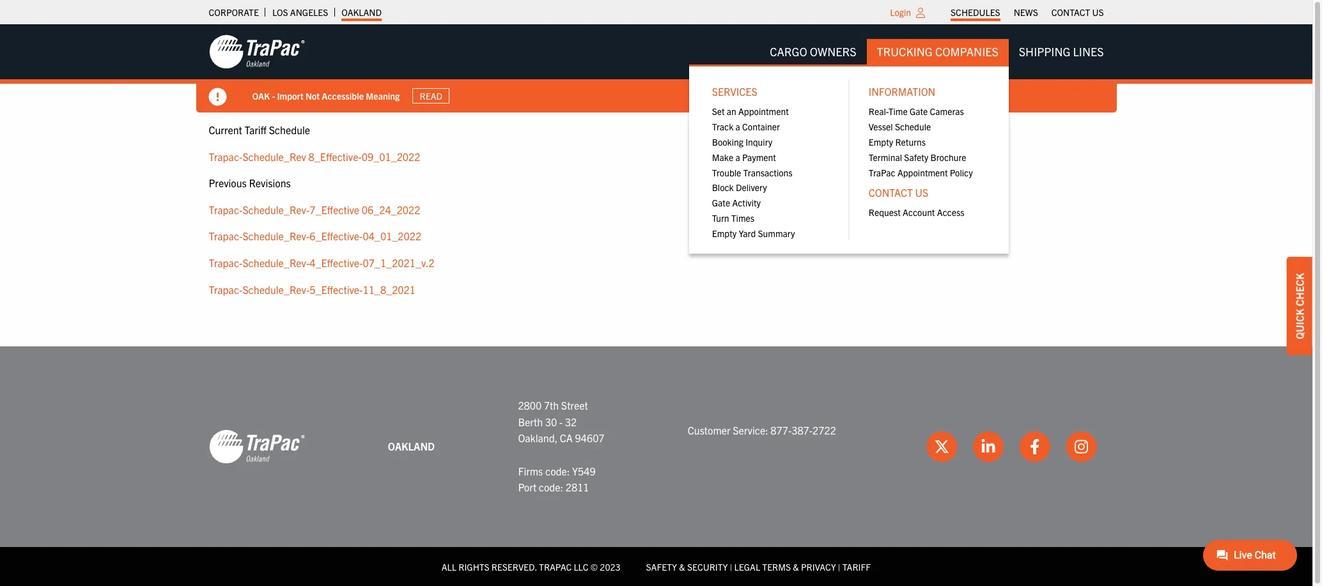 Task type: describe. For each thing, give the bounding box(es) containing it.
11_8_2021
[[363, 283, 416, 296]]

2811
[[566, 481, 589, 494]]

terminal safety brochure link
[[859, 150, 996, 165]]

06_24_2022
[[362, 203, 420, 216]]

0 vertical spatial contact us
[[1052, 6, 1104, 18]]

container
[[742, 121, 780, 132]]

los
[[272, 6, 288, 18]]

1 vertical spatial contact us link
[[859, 180, 996, 204]]

delivery
[[736, 182, 767, 193]]

0 vertical spatial code:
[[545, 465, 570, 477]]

1 a from the top
[[736, 121, 740, 132]]

5_effective-
[[310, 283, 363, 296]]

schedule_rev
[[243, 150, 306, 163]]

appointment inside real-time gate cameras vessel schedule empty returns terminal safety brochure trapac appointment policy
[[898, 167, 948, 178]]

information
[[869, 85, 936, 98]]

corporate link
[[209, 3, 259, 21]]

shipping lines link
[[1009, 39, 1114, 65]]

schedules link
[[951, 3, 1000, 21]]

safety & security link
[[646, 561, 728, 573]]

all rights reserved. trapac llc © 2023
[[442, 561, 621, 573]]

schedule inside real-time gate cameras vessel schedule empty returns terminal safety brochure trapac appointment policy
[[895, 121, 931, 132]]

privacy
[[801, 561, 836, 573]]

import
[[277, 90, 303, 101]]

customer
[[688, 424, 731, 436]]

cargo owners
[[770, 44, 856, 59]]

32
[[565, 415, 577, 428]]

trouble transactions link
[[702, 165, 839, 180]]

all
[[442, 561, 457, 573]]

firms
[[518, 465, 543, 477]]

access
[[937, 206, 965, 218]]

real-time gate cameras link
[[859, 104, 996, 119]]

vessel schedule link
[[859, 119, 996, 134]]

1 | from the left
[[730, 561, 732, 573]]

policy
[[950, 167, 973, 178]]

information menu item
[[859, 79, 996, 180]]

trapac-schedule_rev-4_effective-07_1_2021_v.2 link
[[209, 256, 435, 269]]

berth
[[518, 415, 543, 428]]

oakland image inside footer
[[209, 429, 305, 465]]

tariff inside footer
[[843, 561, 871, 573]]

contact us menu item
[[859, 180, 996, 220]]

©
[[591, 561, 598, 573]]

contact inside menu item
[[869, 186, 913, 199]]

block delivery link
[[702, 180, 839, 195]]

0 horizontal spatial -
[[272, 90, 275, 101]]

empty yard summary link
[[702, 226, 839, 241]]

schedules
[[951, 6, 1000, 18]]

trapac- for trapac-schedule_rev-7_effective 06_24_2022
[[209, 203, 243, 216]]

schedule_rev- for 7_effective
[[243, 203, 310, 216]]

activity
[[732, 197, 761, 209]]

lines
[[1073, 44, 1104, 59]]

- inside 2800 7th street berth 30 - 32 oakland, ca 94607
[[559, 415, 563, 428]]

time
[[889, 106, 908, 117]]

menu for information
[[859, 104, 996, 180]]

times
[[731, 212, 755, 224]]

0 vertical spatial contact
[[1052, 6, 1090, 18]]

tariff link
[[843, 561, 871, 573]]

appointment inside set an appointment track a container booking inquiry make a payment trouble transactions block delivery gate activity turn times empty yard summary
[[738, 106, 789, 117]]

trucking
[[877, 44, 933, 59]]

2 & from the left
[[793, 561, 799, 573]]

los angeles
[[272, 6, 328, 18]]

inquiry
[[746, 136, 773, 148]]

6_effective-
[[310, 230, 363, 243]]

legal terms & privacy link
[[734, 561, 836, 573]]

turn
[[712, 212, 729, 224]]

yard
[[739, 227, 756, 239]]

trapac
[[539, 561, 572, 573]]

trapac- for trapac-schedule_rev-5_effective-11_8_2021
[[209, 283, 243, 296]]

cameras
[[930, 106, 964, 117]]

schedule_rev- for 6_effective-
[[243, 230, 310, 243]]

set an appointment link
[[702, 104, 839, 119]]

menu bar containing cargo owners
[[689, 39, 1114, 254]]

trapac-schedule_rev 8_effective-09_01_2022 link
[[209, 150, 420, 163]]

services menu item
[[702, 79, 839, 241]]

trapac- for trapac-schedule_rev 8_effective-09_01_2022
[[209, 150, 243, 163]]

corporate
[[209, 6, 259, 18]]

main content containing current tariff schedule
[[196, 122, 1117, 308]]

0 horizontal spatial oakland
[[342, 6, 382, 18]]

set
[[712, 106, 725, 117]]

real-time gate cameras vessel schedule empty returns terminal safety brochure trapac appointment policy
[[869, 106, 973, 178]]

387-
[[792, 424, 813, 436]]

empty inside real-time gate cameras vessel schedule empty returns terminal safety brochure trapac appointment policy
[[869, 136, 893, 148]]

empty inside set an appointment track a container booking inquiry make a payment trouble transactions block delivery gate activity turn times empty yard summary
[[712, 227, 737, 239]]

safety inside real-time gate cameras vessel schedule empty returns terminal safety brochure trapac appointment policy
[[904, 151, 929, 163]]

trucking companies
[[877, 44, 999, 59]]

us inside menu item
[[915, 186, 928, 199]]

30
[[545, 415, 557, 428]]

safety inside footer
[[646, 561, 677, 573]]

login link
[[890, 6, 911, 18]]

request
[[869, 206, 901, 218]]

trapac-schedule_rev-5_effective-11_8_2021
[[209, 283, 416, 296]]

account
[[903, 206, 935, 218]]

09_01_2022
[[362, 150, 420, 163]]

contact us inside menu item
[[869, 186, 928, 199]]

oakland link
[[342, 3, 382, 21]]

track a container link
[[702, 119, 839, 134]]

trapac-schedule_rev-6_effective-04_01_2022 link
[[209, 230, 421, 243]]

llc
[[574, 561, 589, 573]]

1 horizontal spatial us
[[1092, 6, 1104, 18]]

877-
[[771, 424, 792, 436]]

request account access link
[[859, 204, 996, 220]]

trapac- for trapac-schedule_rev-4_effective-07_1_2021_v.2
[[209, 256, 243, 269]]

shipping
[[1019, 44, 1071, 59]]

trapac-schedule_rev-5_effective-11_8_2021 link
[[209, 283, 416, 296]]

quick
[[1293, 308, 1306, 339]]

brochure
[[931, 151, 966, 163]]

services link
[[702, 79, 839, 104]]



Task type: vqa. For each thing, say whether or not it's contained in the screenshot.
Password password field on the top right of page
no



Task type: locate. For each thing, give the bounding box(es) containing it.
0 horizontal spatial safety
[[646, 561, 677, 573]]

current
[[209, 123, 242, 136]]

1 horizontal spatial &
[[793, 561, 799, 573]]

0 vertical spatial contact us link
[[1052, 3, 1104, 21]]

1 horizontal spatial contact us
[[1052, 6, 1104, 18]]

0 vertical spatial menu bar
[[944, 3, 1111, 21]]

schedule up the schedule_rev
[[269, 123, 310, 136]]

gate up vessel schedule link
[[910, 106, 928, 117]]

1 horizontal spatial -
[[559, 415, 563, 428]]

transactions
[[743, 167, 793, 178]]

0 vertical spatial appointment
[[738, 106, 789, 117]]

tariff
[[244, 123, 267, 136], [843, 561, 871, 573]]

2 a from the top
[[736, 151, 740, 163]]

1 vertical spatial contact us
[[869, 186, 928, 199]]

tariff right privacy
[[843, 561, 871, 573]]

banner containing cargo owners
[[0, 24, 1322, 254]]

1 horizontal spatial contact
[[1052, 6, 1090, 18]]

tariff right "current" at the left of the page
[[244, 123, 267, 136]]

appointment down terminal safety brochure link
[[898, 167, 948, 178]]

1 vertical spatial -
[[559, 415, 563, 428]]

1 vertical spatial us
[[915, 186, 928, 199]]

0 vertical spatial a
[[736, 121, 740, 132]]

customer service: 877-387-2722
[[688, 424, 836, 436]]

make a payment link
[[702, 150, 839, 165]]

0 horizontal spatial contact us
[[869, 186, 928, 199]]

menu containing real-time gate cameras
[[859, 104, 996, 180]]

safety & security | legal terms & privacy | tariff
[[646, 561, 871, 573]]

1 horizontal spatial safety
[[904, 151, 929, 163]]

accessible
[[322, 90, 364, 101]]

contact up request
[[869, 186, 913, 199]]

y549
[[572, 465, 596, 477]]

menu containing services
[[689, 65, 1009, 254]]

3 schedule_rev- from the top
[[243, 256, 310, 269]]

track
[[712, 121, 734, 132]]

returns
[[895, 136, 926, 148]]

gate
[[910, 106, 928, 117], [712, 197, 730, 209]]

menu containing set an appointment
[[702, 104, 839, 241]]

1 horizontal spatial gate
[[910, 106, 928, 117]]

current tariff schedule
[[209, 123, 310, 136]]

94607
[[575, 432, 605, 445]]

|
[[730, 561, 732, 573], [838, 561, 840, 573]]

contact us link
[[1052, 3, 1104, 21], [859, 180, 996, 204]]

0 horizontal spatial |
[[730, 561, 732, 573]]

7_effective
[[310, 203, 359, 216]]

0 horizontal spatial us
[[915, 186, 928, 199]]

code: right the port
[[539, 481, 563, 494]]

read link
[[412, 88, 450, 104]]

summary
[[758, 227, 795, 239]]

safety down the returns
[[904, 151, 929, 163]]

set an appointment track a container booking inquiry make a payment trouble transactions block delivery gate activity turn times empty yard summary
[[712, 106, 795, 239]]

0 vertical spatial -
[[272, 90, 275, 101]]

menu for services
[[702, 104, 839, 241]]

menu
[[689, 65, 1009, 254], [702, 104, 839, 241], [859, 104, 996, 180]]

schedule inside main content
[[269, 123, 310, 136]]

service:
[[733, 424, 768, 436]]

los angeles link
[[272, 3, 328, 21]]

contact up shipping lines
[[1052, 6, 1090, 18]]

street
[[561, 399, 588, 412]]

booking
[[712, 136, 744, 148]]

0 vertical spatial us
[[1092, 6, 1104, 18]]

block
[[712, 182, 734, 193]]

contact us up lines
[[1052, 6, 1104, 18]]

trapac-schedule_rev-4_effective-07_1_2021_v.2
[[209, 256, 435, 269]]

contact us up request
[[869, 186, 928, 199]]

gate inside real-time gate cameras vessel schedule empty returns terminal safety brochure trapac appointment policy
[[910, 106, 928, 117]]

1 horizontal spatial appointment
[[898, 167, 948, 178]]

read
[[420, 90, 442, 102]]

2023
[[600, 561, 621, 573]]

turn times link
[[702, 210, 839, 226]]

schedule_rev- for 4_effective-
[[243, 256, 310, 269]]

trapac- for trapac-schedule_rev-6_effective-04_01_2022
[[209, 230, 243, 243]]

safety left security
[[646, 561, 677, 573]]

oakland image
[[209, 34, 305, 70], [209, 429, 305, 465]]

reserved.
[[491, 561, 537, 573]]

appointment up container
[[738, 106, 789, 117]]

3 trapac- from the top
[[209, 230, 243, 243]]

check
[[1293, 273, 1306, 306]]

gate inside set an appointment track a container booking inquiry make a payment trouble transactions block delivery gate activity turn times empty yard summary
[[712, 197, 730, 209]]

menu bar
[[944, 3, 1111, 21], [689, 39, 1114, 254]]

an
[[727, 106, 736, 117]]

0 horizontal spatial appointment
[[738, 106, 789, 117]]

us up 'account'
[[915, 186, 928, 199]]

contact
[[1052, 6, 1090, 18], [869, 186, 913, 199]]

trapac-schedule_rev-7_effective 06_24_2022 link
[[209, 203, 420, 216]]

04_01_2022
[[363, 230, 421, 243]]

banner
[[0, 24, 1322, 254]]

-
[[272, 90, 275, 101], [559, 415, 563, 428]]

1 trapac- from the top
[[209, 150, 243, 163]]

1 & from the left
[[679, 561, 685, 573]]

main content
[[196, 122, 1117, 308]]

0 vertical spatial gate
[[910, 106, 928, 117]]

code: up 2811 on the left bottom
[[545, 465, 570, 477]]

5 trapac- from the top
[[209, 283, 243, 296]]

menu for trucking companies
[[689, 65, 1009, 254]]

previous
[[209, 177, 247, 189]]

light image
[[916, 8, 925, 18]]

2 | from the left
[[838, 561, 840, 573]]

& left security
[[679, 561, 685, 573]]

schedule_rev- down revisions
[[243, 203, 310, 216]]

solid image
[[209, 88, 227, 106]]

us
[[1092, 6, 1104, 18], [915, 186, 928, 199]]

1 vertical spatial a
[[736, 151, 740, 163]]

1 schedule_rev- from the top
[[243, 203, 310, 216]]

0 horizontal spatial empty
[[712, 227, 737, 239]]

owners
[[810, 44, 856, 59]]

1 vertical spatial oakland
[[388, 440, 435, 453]]

1 horizontal spatial oakland
[[388, 440, 435, 453]]

1 oakland image from the top
[[209, 34, 305, 70]]

1 vertical spatial code:
[[539, 481, 563, 494]]

0 vertical spatial safety
[[904, 151, 929, 163]]

booking inquiry link
[[702, 134, 839, 150]]

footer
[[0, 347, 1313, 586]]

vessel
[[869, 121, 893, 132]]

07_1_2021_v.2
[[363, 256, 435, 269]]

4 trapac- from the top
[[209, 256, 243, 269]]

trucking companies link
[[867, 39, 1009, 65]]

1 vertical spatial empty
[[712, 227, 737, 239]]

trapac
[[869, 167, 896, 178]]

contact us link up lines
[[1052, 3, 1104, 21]]

0 vertical spatial oakland image
[[209, 34, 305, 70]]

& right the terms
[[793, 561, 799, 573]]

1 vertical spatial appointment
[[898, 167, 948, 178]]

news
[[1014, 6, 1038, 18]]

0 horizontal spatial tariff
[[244, 123, 267, 136]]

not
[[305, 90, 320, 101]]

&
[[679, 561, 685, 573], [793, 561, 799, 573]]

us up lines
[[1092, 6, 1104, 18]]

| left legal
[[730, 561, 732, 573]]

0 horizontal spatial schedule
[[269, 123, 310, 136]]

login
[[890, 6, 911, 18]]

schedule_rev- for 5_effective-
[[243, 283, 310, 296]]

2 trapac- from the top
[[209, 203, 243, 216]]

| left tariff link
[[838, 561, 840, 573]]

trucking companies menu item
[[689, 39, 1009, 254]]

meaning
[[366, 90, 400, 101]]

a right track on the top right of the page
[[736, 121, 740, 132]]

news link
[[1014, 3, 1038, 21]]

ca
[[560, 432, 573, 445]]

services
[[712, 85, 757, 98]]

2 oakland image from the top
[[209, 429, 305, 465]]

previous revisions
[[209, 177, 291, 189]]

gate up the turn
[[712, 197, 730, 209]]

- right "30"
[[559, 415, 563, 428]]

0 vertical spatial empty
[[869, 136, 893, 148]]

1 horizontal spatial schedule
[[895, 121, 931, 132]]

1 horizontal spatial empty
[[869, 136, 893, 148]]

1 horizontal spatial |
[[838, 561, 840, 573]]

payment
[[742, 151, 776, 163]]

request account access
[[869, 206, 965, 218]]

1 vertical spatial oakland image
[[209, 429, 305, 465]]

1 horizontal spatial tariff
[[843, 561, 871, 573]]

4 schedule_rev- from the top
[[243, 283, 310, 296]]

contact us link up 'account'
[[859, 180, 996, 204]]

- right oak
[[272, 90, 275, 101]]

trapac-schedule_rev-6_effective-04_01_2022
[[209, 230, 421, 243]]

a right make
[[736, 151, 740, 163]]

menu bar containing schedules
[[944, 3, 1111, 21]]

0 vertical spatial oakland
[[342, 6, 382, 18]]

real-
[[869, 106, 889, 117]]

trapac-schedule_rev-7_effective 06_24_2022
[[209, 203, 420, 216]]

0 horizontal spatial contact us link
[[859, 180, 996, 204]]

legal
[[734, 561, 760, 573]]

schedule_rev- down the trapac-schedule_rev-4_effective-07_1_2021_v.2 link
[[243, 283, 310, 296]]

empty down vessel
[[869, 136, 893, 148]]

information link
[[859, 79, 996, 104]]

2 schedule_rev- from the top
[[243, 230, 310, 243]]

empty down the turn
[[712, 227, 737, 239]]

cargo owners link
[[760, 39, 867, 65]]

0 horizontal spatial &
[[679, 561, 685, 573]]

0 horizontal spatial contact
[[869, 186, 913, 199]]

0 horizontal spatial gate
[[712, 197, 730, 209]]

1 vertical spatial menu bar
[[689, 39, 1114, 254]]

4_effective-
[[310, 256, 363, 269]]

0 vertical spatial tariff
[[244, 123, 267, 136]]

appointment
[[738, 106, 789, 117], [898, 167, 948, 178]]

footer containing 2800 7th street
[[0, 347, 1313, 586]]

security
[[687, 561, 728, 573]]

companies
[[935, 44, 999, 59]]

port
[[518, 481, 537, 494]]

1 horizontal spatial contact us link
[[1052, 3, 1104, 21]]

schedule_rev- up trapac-schedule_rev-5_effective-11_8_2021
[[243, 256, 310, 269]]

1 vertical spatial tariff
[[843, 561, 871, 573]]

firms code:  y549 port code:  2811
[[518, 465, 596, 494]]

quick check link
[[1287, 257, 1313, 355]]

1 vertical spatial safety
[[646, 561, 677, 573]]

1 vertical spatial contact
[[869, 186, 913, 199]]

1 vertical spatial gate
[[712, 197, 730, 209]]

revisions
[[249, 177, 291, 189]]

schedule_rev- down trapac-schedule_rev-7_effective 06_24_2022 link
[[243, 230, 310, 243]]

schedule up the returns
[[895, 121, 931, 132]]

code:
[[545, 465, 570, 477], [539, 481, 563, 494]]



